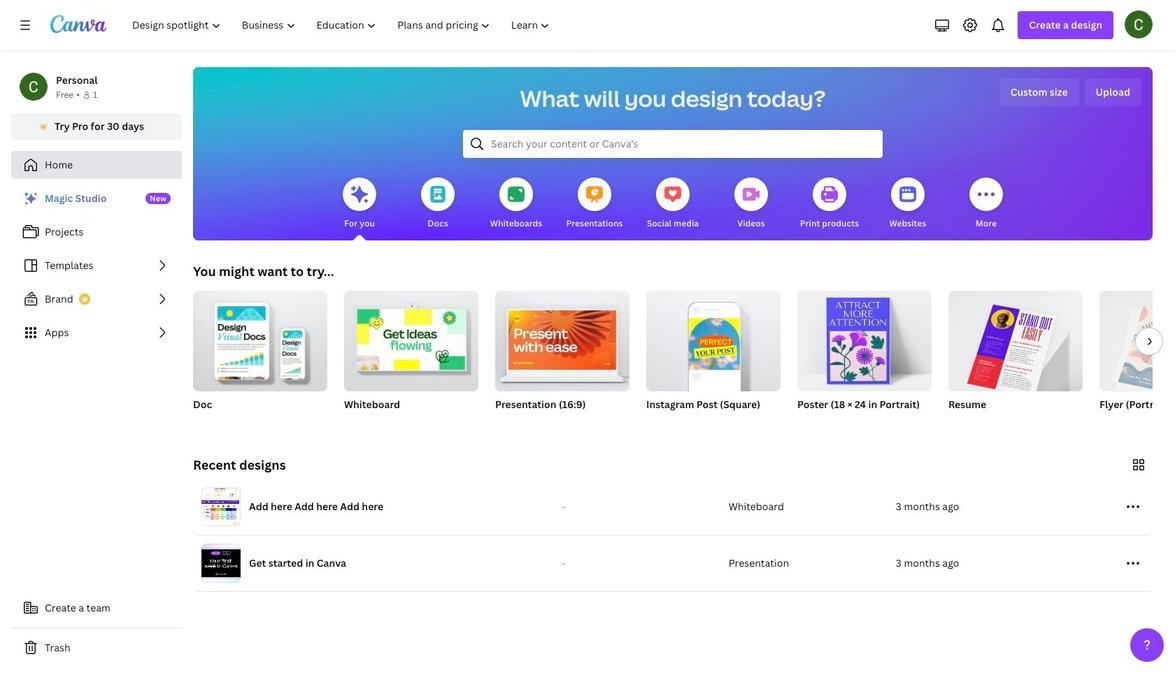 Task type: describe. For each thing, give the bounding box(es) containing it.
christina overa image
[[1125, 10, 1153, 38]]

Search search field
[[491, 131, 855, 157]]



Task type: locate. For each thing, give the bounding box(es) containing it.
None search field
[[463, 130, 883, 158]]

top level navigation element
[[123, 11, 562, 39]]

group
[[193, 286, 328, 430], [193, 286, 328, 392], [344, 286, 479, 430], [344, 286, 479, 392], [495, 286, 630, 430], [495, 286, 630, 392], [647, 286, 781, 430], [647, 286, 781, 392], [798, 286, 932, 430], [798, 286, 932, 392], [949, 286, 1083, 430], [949, 286, 1083, 398], [1100, 291, 1176, 430], [1100, 291, 1176, 392]]

list
[[11, 185, 182, 347]]



Task type: vqa. For each thing, say whether or not it's contained in the screenshot.
Christina Overa ICON
yes



